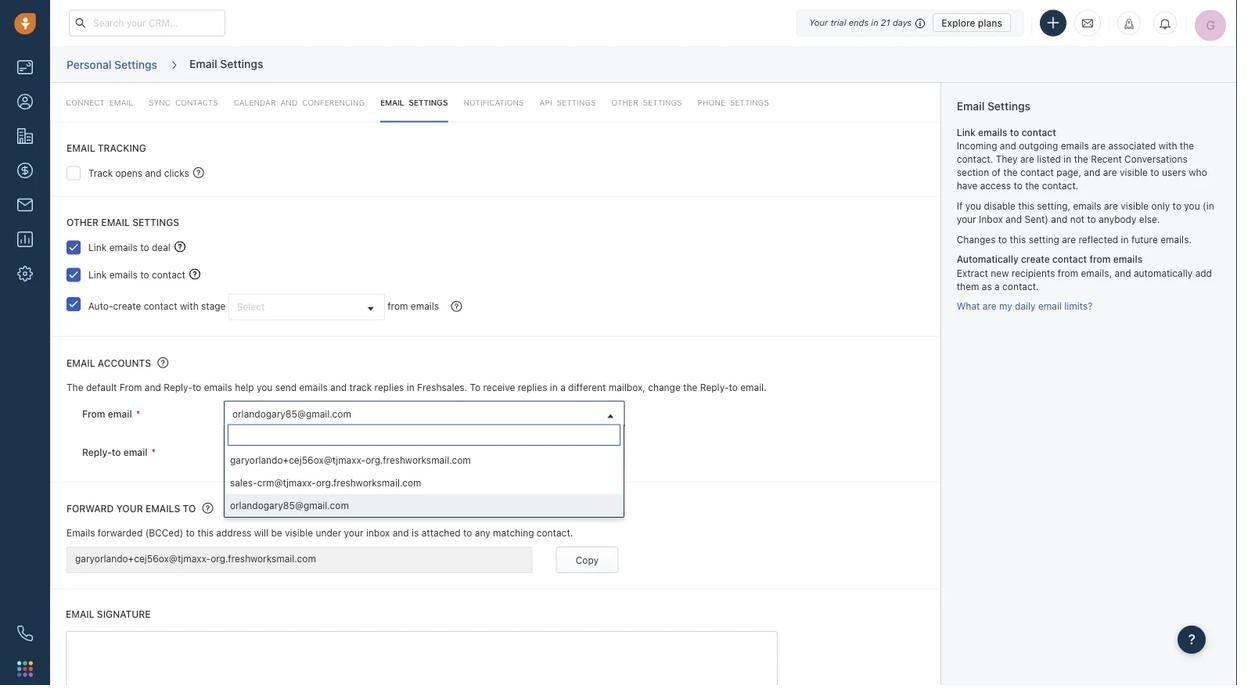 Task type: locate. For each thing, give the bounding box(es) containing it.
and inside the automatically create contact from emails extract new recipients from emails, and automatically add them as a contact.
[[1115, 267, 1131, 278]]

2 vertical spatial link
[[88, 269, 107, 280]]

connect
[[66, 98, 105, 107]]

a left different
[[560, 382, 566, 393]]

0 vertical spatial from
[[1090, 254, 1111, 265]]

mailbox,
[[609, 382, 645, 393]]

crm@tjmaxx-
[[257, 477, 316, 488]]

garyorlando+cej56ox@tjmaxx- inside "option"
[[230, 454, 366, 465]]

if
[[957, 201, 963, 211]]

automatically create contact from emails extract new recipients from emails, and automatically add them as a contact.
[[957, 254, 1212, 292]]

link up auto-
[[88, 269, 107, 280]]

this up "sent)"
[[1018, 201, 1034, 211]]

0 horizontal spatial email settings
[[189, 57, 263, 70]]

link
[[957, 127, 976, 138], [88, 242, 107, 253], [88, 269, 107, 280]]

email down default
[[108, 409, 132, 420]]

click to learn how to link emails to contacts image
[[189, 269, 200, 280]]

1 horizontal spatial from
[[1058, 267, 1078, 278]]

with up conversations
[[1159, 140, 1177, 151]]

automatically
[[1134, 267, 1193, 278]]

your up forwarded
[[116, 504, 143, 515]]

with
[[1159, 140, 1177, 151], [180, 301, 199, 312]]

garyorlando+cej56ox@tjmaxx-org.freshworksmail.com inside "option"
[[230, 454, 471, 465]]

to down conversations
[[1150, 167, 1159, 178]]

settings
[[643, 98, 682, 107], [730, 98, 769, 107], [132, 217, 179, 228]]

if you disable this setting, emails are visible only to you (in your inbox and sent) and not to anybody else.
[[957, 201, 1214, 225]]

0 vertical spatial your
[[957, 214, 976, 225]]

the up "who"
[[1180, 140, 1194, 151]]

tab panel
[[50, 83, 940, 685]]

2 vertical spatial from
[[387, 301, 408, 312]]

phone element
[[9, 618, 41, 649]]

email.
[[740, 382, 767, 393]]

from
[[119, 382, 142, 393], [82, 409, 105, 420]]

1 vertical spatial link
[[88, 242, 107, 253]]

any
[[475, 528, 490, 539]]

else.
[[1139, 214, 1160, 225]]

contact inside the automatically create contact from emails extract new recipients from emails, and automatically add them as a contact.
[[1052, 254, 1087, 265]]

orlandogary85@gmail.com down crm@tjmaxx-
[[230, 500, 349, 511]]

and left clicks
[[145, 167, 162, 178]]

(bcced)
[[145, 528, 183, 539]]

0 horizontal spatial from
[[82, 409, 105, 420]]

to left help
[[192, 382, 201, 393]]

email right connect in the top of the page
[[109, 98, 133, 107]]

api
[[540, 98, 552, 107]]

email right daily
[[1038, 301, 1062, 312]]

trial
[[830, 18, 846, 28]]

orlandogary85@gmail.com option
[[225, 494, 624, 517]]

2 horizontal spatial reply-
[[700, 382, 729, 393]]

reply- left email.
[[700, 382, 729, 393]]

1 horizontal spatial settings
[[643, 98, 682, 107]]

are
[[1092, 140, 1106, 151], [1020, 154, 1034, 165], [1103, 167, 1117, 178], [1104, 201, 1118, 211], [1062, 234, 1076, 245], [983, 301, 997, 312]]

and
[[280, 98, 298, 107], [1000, 140, 1016, 151], [1084, 167, 1100, 178], [145, 167, 162, 178], [1006, 214, 1022, 225], [1051, 214, 1068, 225], [1115, 267, 1131, 278], [145, 382, 161, 393], [330, 382, 347, 393], [393, 528, 409, 539]]

0 horizontal spatial reply-
[[82, 447, 112, 458]]

settings down search your crm... 'text box' on the left top
[[114, 58, 157, 71]]

personal settings link
[[66, 52, 158, 77]]

in up page,
[[1064, 154, 1071, 165]]

0 horizontal spatial other
[[67, 217, 99, 228]]

replies right track
[[374, 382, 404, 393]]

and down disable
[[1006, 214, 1022, 225]]

2 horizontal spatial email settings
[[957, 100, 1031, 113]]

from email
[[82, 409, 132, 420]]

connect email link
[[66, 83, 133, 122]]

personal
[[67, 58, 111, 71]]

visible down conversations
[[1120, 167, 1148, 178]]

you right help
[[257, 382, 272, 393]]

you right if
[[965, 201, 981, 211]]

to down link emails to deal
[[140, 269, 149, 280]]

outgoing
[[1019, 140, 1058, 151]]

other down the track
[[67, 217, 99, 228]]

2 horizontal spatial question circled image
[[451, 300, 462, 313]]

contact
[[1022, 127, 1056, 138], [1020, 167, 1054, 178], [1052, 254, 1087, 265], [152, 269, 185, 280], [144, 301, 177, 312]]

1 horizontal spatial replies
[[518, 382, 547, 393]]

reply-
[[164, 382, 192, 393], [700, 382, 729, 393], [82, 447, 112, 458]]

email up incoming
[[957, 100, 985, 113]]

garyorlando+cej56ox@tjmaxx-
[[232, 447, 368, 458], [230, 454, 366, 465], [75, 553, 211, 564]]

garyorlando+cej56ox@tjmaxx-org.freshworksmail.com
[[232, 447, 473, 458], [230, 454, 471, 465], [75, 553, 316, 564]]

0 horizontal spatial with
[[180, 301, 199, 312]]

0 horizontal spatial you
[[257, 382, 272, 393]]

settings right phone
[[730, 98, 769, 107]]

with inside tab panel
[[180, 301, 199, 312]]

this inside tab panel
[[197, 528, 214, 539]]

2 horizontal spatial your
[[957, 214, 976, 225]]

your
[[809, 18, 828, 28]]

create
[[1021, 254, 1050, 265], [113, 301, 141, 312]]

1 horizontal spatial question circled image
[[193, 166, 204, 179]]

2 horizontal spatial settings
[[730, 98, 769, 107]]

0 vertical spatial a
[[995, 281, 1000, 292]]

with left "stage"
[[180, 301, 199, 312]]

email for from email
[[108, 409, 132, 420]]

question circled image
[[193, 166, 204, 179], [451, 300, 462, 313], [158, 357, 168, 369]]

this
[[1018, 201, 1034, 211], [1010, 234, 1026, 245], [197, 528, 214, 539]]

and left is
[[393, 528, 409, 539]]

from down accounts
[[119, 382, 142, 393]]

email up contacts
[[189, 57, 217, 70]]

link inside link emails to contact incoming and outgoing emails are associated with the contact. they are listed in the recent conversations section of the contact page, and are visible to users who have access to the contact.
[[957, 127, 976, 138]]

0 vertical spatial orlandogary85@gmail.com
[[232, 409, 351, 420]]

your left inbox in the left of the page
[[344, 528, 363, 539]]

settings up deal
[[132, 217, 179, 228]]

1 vertical spatial other
[[67, 217, 99, 228]]

this down question circled image
[[197, 528, 214, 539]]

this left setting
[[1010, 234, 1026, 245]]

1 vertical spatial from
[[1058, 267, 1078, 278]]

to right not
[[1087, 214, 1096, 225]]

default
[[86, 382, 117, 393]]

1 horizontal spatial reply-
[[164, 382, 192, 393]]

email
[[109, 98, 133, 107], [101, 217, 130, 228], [1038, 301, 1062, 312], [108, 409, 132, 420], [123, 447, 148, 458]]

them
[[957, 281, 979, 292]]

list box
[[225, 449, 624, 517]]

are up anybody
[[1104, 201, 1118, 211]]

settings right api on the left of the page
[[557, 98, 596, 107]]

1 horizontal spatial from
[[119, 382, 142, 393]]

auto-create contact with stage
[[88, 301, 226, 312]]

other for other email settings
[[67, 217, 99, 228]]

replies right receive
[[518, 382, 547, 393]]

0 horizontal spatial from
[[387, 301, 408, 312]]

2 vertical spatial this
[[197, 528, 214, 539]]

the right change at the bottom right of the page
[[683, 382, 697, 393]]

the up page,
[[1074, 154, 1088, 165]]

question circled image right accounts
[[158, 357, 168, 369]]

tab list
[[50, 83, 940, 122]]

phone
[[698, 98, 725, 107]]

email up the track
[[67, 142, 95, 153]]

in left the "21"
[[871, 18, 878, 28]]

tab panel containing email tracking
[[50, 83, 940, 685]]

contact. up section
[[957, 154, 993, 165]]

conversations
[[1124, 154, 1188, 165]]

1 vertical spatial create
[[113, 301, 141, 312]]

question circled image right clicks
[[193, 166, 204, 179]]

your down if
[[957, 214, 976, 225]]

other email settings
[[67, 217, 179, 228]]

create inside tab panel
[[113, 301, 141, 312]]

1 horizontal spatial create
[[1021, 254, 1050, 265]]

sales-crm@tjmaxx-org.freshworksmail.com
[[230, 477, 421, 488]]

extract
[[957, 267, 988, 278]]

a right as
[[995, 281, 1000, 292]]

email right conferencing
[[380, 98, 404, 107]]

settings up 'outgoing'
[[987, 100, 1031, 113]]

contact down "changes to this setting are reflected in future emails."
[[1052, 254, 1087, 265]]

inbox
[[366, 528, 390, 539]]

you inside tab panel
[[257, 382, 272, 393]]

who
[[1189, 167, 1207, 178]]

to
[[470, 382, 480, 393]]

page,
[[1057, 167, 1081, 178]]

you left (in
[[1184, 201, 1200, 211]]

auto-
[[88, 301, 113, 312]]

explore
[[941, 17, 975, 28]]

setting
[[1029, 234, 1059, 245]]

settings left phone
[[643, 98, 682, 107]]

0 horizontal spatial question circled image
[[158, 357, 168, 369]]

0 vertical spatial visible
[[1120, 167, 1148, 178]]

reply- down from email
[[82, 447, 112, 458]]

contact down listed
[[1020, 167, 1054, 178]]

ends
[[849, 18, 869, 28]]

to down from email
[[112, 447, 121, 458]]

1 horizontal spatial other
[[611, 98, 638, 107]]

from down default
[[82, 409, 105, 420]]

reply- left help
[[164, 382, 192, 393]]

None text field
[[228, 425, 620, 446]]

conferencing
[[302, 98, 365, 107]]

send
[[275, 382, 297, 393]]

1 horizontal spatial with
[[1159, 140, 1177, 151]]

forward
[[67, 504, 114, 515]]

other for other settings
[[611, 98, 638, 107]]

create inside the automatically create contact from emails extract new recipients from emails, and automatically add them as a contact.
[[1021, 254, 1050, 265]]

1 vertical spatial orlandogary85@gmail.com
[[230, 500, 349, 511]]

tab list containing connect email
[[50, 83, 940, 122]]

to left the any
[[463, 528, 472, 539]]

link up incoming
[[957, 127, 976, 138]]

1 horizontal spatial your
[[344, 528, 363, 539]]

0 horizontal spatial create
[[113, 301, 141, 312]]

sync contacts link
[[149, 83, 218, 122]]

the
[[67, 382, 83, 393]]

visible inside tab panel
[[285, 528, 313, 539]]

0 vertical spatial from
[[119, 382, 142, 393]]

future
[[1131, 234, 1158, 245]]

track
[[349, 382, 372, 393]]

email settings
[[189, 57, 263, 70], [380, 98, 448, 107], [957, 100, 1031, 113]]

explore plans
[[941, 17, 1002, 28]]

21
[[881, 18, 890, 28]]

create down link emails to contact
[[113, 301, 141, 312]]

are down not
[[1062, 234, 1076, 245]]

other right api settings
[[611, 98, 638, 107]]

0 horizontal spatial replies
[[374, 382, 404, 393]]

email up link emails to deal
[[101, 217, 130, 228]]

0 vertical spatial this
[[1018, 201, 1034, 211]]

other
[[611, 98, 638, 107], [67, 217, 99, 228]]

of
[[992, 167, 1001, 178]]

0 vertical spatial other
[[611, 98, 638, 107]]

other settings link
[[611, 83, 682, 122]]

link down "other email settings"
[[88, 242, 107, 253]]

0 vertical spatial link
[[957, 127, 976, 138]]

and right emails,
[[1115, 267, 1131, 278]]

2 vertical spatial visible
[[285, 528, 313, 539]]

orlandogary85@gmail.com link
[[225, 402, 624, 427]]

org.freshworksmail.com inside option
[[316, 477, 421, 488]]

emails inside the automatically create contact from emails extract new recipients from emails, and automatically add them as a contact.
[[1113, 254, 1143, 265]]

2 horizontal spatial from
[[1090, 254, 1111, 265]]

are down recent
[[1103, 167, 1117, 178]]

visible up the else.
[[1121, 201, 1149, 211]]

contact.
[[957, 154, 993, 165], [1042, 180, 1079, 191], [1002, 281, 1039, 292], [537, 528, 573, 539]]

0 vertical spatial with
[[1159, 140, 1177, 151]]

0 horizontal spatial a
[[560, 382, 566, 393]]

sync contacts
[[149, 98, 218, 107]]

copy
[[576, 555, 599, 566]]

create up recipients
[[1021, 254, 1050, 265]]

from inside tab panel
[[387, 301, 408, 312]]

users
[[1162, 167, 1186, 178]]

1 horizontal spatial a
[[995, 281, 1000, 292]]

contact. right matching
[[537, 528, 573, 539]]

0 horizontal spatial your
[[116, 504, 143, 515]]

1 vertical spatial your
[[116, 504, 143, 515]]

and down recent
[[1084, 167, 1100, 178]]

0 vertical spatial create
[[1021, 254, 1050, 265]]

emails.
[[1161, 234, 1192, 245]]

2 vertical spatial your
[[344, 528, 363, 539]]

to
[[1010, 127, 1019, 138], [1150, 167, 1159, 178], [1014, 180, 1023, 191], [1173, 201, 1181, 211], [1087, 214, 1096, 225], [998, 234, 1007, 245], [140, 242, 149, 253], [140, 269, 149, 280], [192, 382, 201, 393], [729, 382, 738, 393], [112, 447, 121, 458], [183, 504, 196, 515], [186, 528, 195, 539], [463, 528, 472, 539]]

Search your CRM... text field
[[69, 10, 225, 36]]

1 vertical spatial visible
[[1121, 201, 1149, 211]]

to right (bcced)
[[186, 528, 195, 539]]

replies
[[374, 382, 404, 393], [518, 382, 547, 393]]

question circled image right from emails
[[451, 300, 462, 313]]

settings left notifications
[[409, 98, 448, 107]]

settings
[[220, 57, 263, 70], [114, 58, 157, 71], [409, 98, 448, 107], [557, 98, 596, 107], [987, 100, 1031, 113]]

notifications link
[[464, 83, 524, 122]]

contact left click to learn how to link emails to contacts icon
[[152, 269, 185, 280]]

link for link emails to contact
[[88, 269, 107, 280]]

section
[[957, 167, 989, 178]]

sales-
[[230, 477, 257, 488]]

emails inside if you disable this setting, emails are visible only to you (in your inbox and sent) and not to anybody else.
[[1073, 201, 1101, 211]]

to left question circled image
[[183, 504, 196, 515]]

orlandogary85@gmail.com down send
[[232, 409, 351, 420]]

email inside email settings link
[[380, 98, 404, 107]]

1 replies from the left
[[374, 382, 404, 393]]

emails
[[978, 127, 1007, 138], [1061, 140, 1089, 151], [1073, 201, 1101, 211], [109, 242, 138, 253], [1113, 254, 1143, 265], [109, 269, 138, 280], [411, 301, 439, 312], [204, 382, 232, 393], [299, 382, 328, 393], [145, 504, 180, 515]]

link for link emails to deal
[[88, 242, 107, 253]]

1 vertical spatial with
[[180, 301, 199, 312]]

contact. down recipients
[[1002, 281, 1039, 292]]

will
[[254, 528, 268, 539]]



Task type: vqa. For each thing, say whether or not it's contained in the screenshot.
first Techcave from the top
no



Task type: describe. For each thing, give the bounding box(es) containing it.
sent)
[[1025, 214, 1048, 225]]

the up setting,
[[1025, 180, 1039, 191]]

and up they
[[1000, 140, 1016, 151]]

1 vertical spatial a
[[560, 382, 566, 393]]

changes to this setting are reflected in future emails.
[[957, 234, 1192, 245]]

what's new image
[[1124, 18, 1135, 29]]

in left future
[[1121, 234, 1129, 245]]

api settings
[[540, 98, 596, 107]]

a inside the automatically create contact from emails extract new recipients from emails, and automatically add them as a contact.
[[995, 281, 1000, 292]]

signature
[[97, 609, 151, 620]]

opens
[[115, 167, 142, 178]]

settings for other settings
[[643, 98, 682, 107]]

inbox
[[979, 214, 1003, 225]]

in left different
[[550, 382, 558, 393]]

forward your emails to
[[67, 504, 196, 515]]

they
[[996, 154, 1018, 165]]

what are my daily email limits? link
[[957, 301, 1093, 312]]

to right access
[[1014, 180, 1023, 191]]

to down inbox
[[998, 234, 1007, 245]]

as
[[982, 281, 992, 292]]

listed
[[1037, 154, 1061, 165]]

org.freshworksmail.com inside "option"
[[366, 454, 471, 465]]

limits?
[[1064, 301, 1093, 312]]

(in
[[1203, 201, 1214, 211]]

different
[[568, 382, 606, 393]]

from emails
[[387, 301, 439, 312]]

1 horizontal spatial email settings
[[380, 98, 448, 107]]

forwarded
[[98, 528, 143, 539]]

1 vertical spatial this
[[1010, 234, 1026, 245]]

and down accounts
[[145, 382, 161, 393]]

visible inside if you disable this setting, emails are visible only to you (in your inbox and sent) and not to anybody else.
[[1121, 201, 1149, 211]]

email down from email
[[123, 447, 148, 458]]

track opens and clicks
[[88, 167, 189, 178]]

your trial ends in 21 days
[[809, 18, 912, 28]]

email tracking
[[67, 142, 146, 153]]

phone settings link
[[698, 83, 769, 122]]

to right the only
[[1173, 201, 1181, 211]]

daily
[[1015, 301, 1036, 312]]

1 horizontal spatial you
[[965, 201, 981, 211]]

and left track
[[330, 382, 347, 393]]

associated
[[1108, 140, 1156, 151]]

1 vertical spatial question circled image
[[451, 300, 462, 313]]

have
[[957, 180, 978, 191]]

disable
[[984, 201, 1016, 211]]

with inside link emails to contact incoming and outgoing emails are associated with the contact. they are listed in the recent conversations section of the contact page, and are visible to users who have access to the contact.
[[1159, 140, 1177, 151]]

your inside if you disable this setting, emails are visible only to you (in your inbox and sent) and not to anybody else.
[[957, 214, 976, 225]]

contact down link emails to contact
[[144, 301, 177, 312]]

add
[[1195, 267, 1212, 278]]

contact. inside the automatically create contact from emails extract new recipients from emails, and automatically add them as a contact.
[[1002, 281, 1039, 292]]

receive
[[483, 382, 515, 393]]

and right calendar
[[280, 98, 298, 107]]

setting,
[[1037, 201, 1070, 211]]

email settings link
[[380, 83, 448, 122]]

in up orlandogary85@gmail.com 'link'
[[407, 382, 414, 393]]

what
[[957, 301, 980, 312]]

click to learn how to link conversations to deals image
[[174, 241, 185, 252]]

orlandogary85@gmail.com inside 'link'
[[232, 409, 351, 420]]

reflected
[[1079, 234, 1118, 245]]

notifications
[[464, 98, 524, 107]]

email for connect email
[[109, 98, 133, 107]]

this inside if you disable this setting, emails are visible only to you (in your inbox and sent) and not to anybody else.
[[1018, 201, 1034, 211]]

days
[[893, 18, 912, 28]]

garyorlando+cej56ox@tjmaxx-org.freshworksmail.com option
[[225, 449, 624, 472]]

track
[[88, 167, 113, 178]]

the default from and reply-to emails help you send emails and track replies in freshsales. to receive replies in a different mailbox, change the reply-to email.
[[67, 382, 767, 393]]

my
[[999, 301, 1012, 312]]

plans
[[978, 17, 1002, 28]]

not
[[1070, 214, 1085, 225]]

are left my
[[983, 301, 997, 312]]

automatically
[[957, 254, 1019, 265]]

create for auto-
[[113, 301, 141, 312]]

list box containing garyorlando+cej56ox@tjmaxx-org.freshworksmail.com
[[225, 449, 624, 517]]

0 horizontal spatial settings
[[132, 217, 179, 228]]

matching
[[493, 528, 534, 539]]

reply-to email
[[82, 447, 148, 458]]

garyorlando+cej56ox@tjmaxx-org.freshworksmail.com for garyorlando+cej56ox@tjmaxx-org.freshworksmail.com link
[[232, 447, 473, 458]]

create for automatically
[[1021, 254, 1050, 265]]

emails forwarded (bcced) to this address will be visible under your inbox and is attached to any matching contact.
[[67, 528, 573, 539]]

recent
[[1091, 154, 1122, 165]]

under
[[316, 528, 341, 539]]

link emails to contact incoming and outgoing emails are associated with the contact. they are listed in the recent conversations section of the contact page, and are visible to users who have access to the contact.
[[957, 127, 1207, 191]]

anybody
[[1099, 214, 1137, 225]]

email up the
[[67, 358, 95, 369]]

email left the signature
[[66, 609, 94, 620]]

sales-crm@tjmaxx-org.freshworksmail.com option
[[225, 472, 624, 494]]

contact. down page,
[[1042, 180, 1079, 191]]

new
[[991, 267, 1009, 278]]

recipients
[[1012, 267, 1055, 278]]

settings for api settings link
[[557, 98, 596, 107]]

1 vertical spatial from
[[82, 409, 105, 420]]

access
[[980, 180, 1011, 191]]

is
[[412, 528, 419, 539]]

are inside if you disable this setting, emails are visible only to you (in your inbox and sent) and not to anybody else.
[[1104, 201, 1118, 211]]

2 vertical spatial question circled image
[[158, 357, 168, 369]]

changes
[[957, 234, 996, 245]]

and down setting,
[[1051, 214, 1068, 225]]

link for link emails to contact incoming and outgoing emails are associated with the contact. they are listed in the recent conversations section of the contact page, and are visible to users who have access to the contact.
[[957, 127, 976, 138]]

link emails to contact
[[88, 269, 185, 280]]

email for other email settings
[[101, 217, 130, 228]]

question circled image
[[202, 502, 213, 515]]

are down 'outgoing'
[[1020, 154, 1034, 165]]

phone settings
[[698, 98, 769, 107]]

garyorlando+cej56ox@tjmaxx-org.freshworksmail.com for list box containing garyorlando+cej56ox@tjmaxx-org.freshworksmail.com
[[230, 454, 471, 465]]

only
[[1151, 201, 1170, 211]]

sync
[[149, 98, 171, 107]]

0 vertical spatial question circled image
[[193, 166, 204, 179]]

visible inside link emails to contact incoming and outgoing emails are associated with the contact. they are listed in the recent conversations section of the contact page, and are visible to users who have access to the contact.
[[1120, 167, 1148, 178]]

api settings link
[[540, 83, 596, 122]]

in inside link emails to contact incoming and outgoing emails are associated with the contact. they are listed in the recent conversations section of the contact page, and are visible to users who have access to the contact.
[[1064, 154, 1071, 165]]

contacts
[[175, 98, 218, 107]]

settings up calendar
[[220, 57, 263, 70]]

what are my daily email limits?
[[957, 301, 1093, 312]]

settings for email settings link
[[409, 98, 448, 107]]

contact. inside tab panel
[[537, 528, 573, 539]]

settings for personal settings link in the left of the page
[[114, 58, 157, 71]]

to left deal
[[140, 242, 149, 253]]

to left email.
[[729, 382, 738, 393]]

personal settings
[[67, 58, 157, 71]]

emails
[[67, 528, 95, 539]]

2 horizontal spatial you
[[1184, 201, 1200, 211]]

help
[[235, 382, 254, 393]]

other settings
[[611, 98, 682, 107]]

change
[[648, 382, 681, 393]]

to up 'outgoing'
[[1010, 127, 1019, 138]]

the down they
[[1003, 167, 1018, 178]]

contact up 'outgoing'
[[1022, 127, 1056, 138]]

calendar
[[234, 98, 276, 107]]

calendar and conferencing
[[234, 98, 365, 107]]

2 replies from the left
[[518, 382, 547, 393]]

email accounts
[[67, 358, 151, 369]]

emails,
[[1081, 267, 1112, 278]]

calendar and conferencing link
[[234, 83, 365, 122]]

phone image
[[17, 626, 33, 642]]

settings for phone settings
[[730, 98, 769, 107]]

attached
[[422, 528, 461, 539]]

deal
[[152, 242, 170, 253]]

freshworks switcher image
[[17, 661, 33, 677]]

orlandogary85@gmail.com inside option
[[230, 500, 349, 511]]

are up recent
[[1092, 140, 1106, 151]]

send email image
[[1082, 17, 1093, 30]]

email signature
[[66, 609, 151, 620]]

select link
[[229, 295, 384, 320]]



